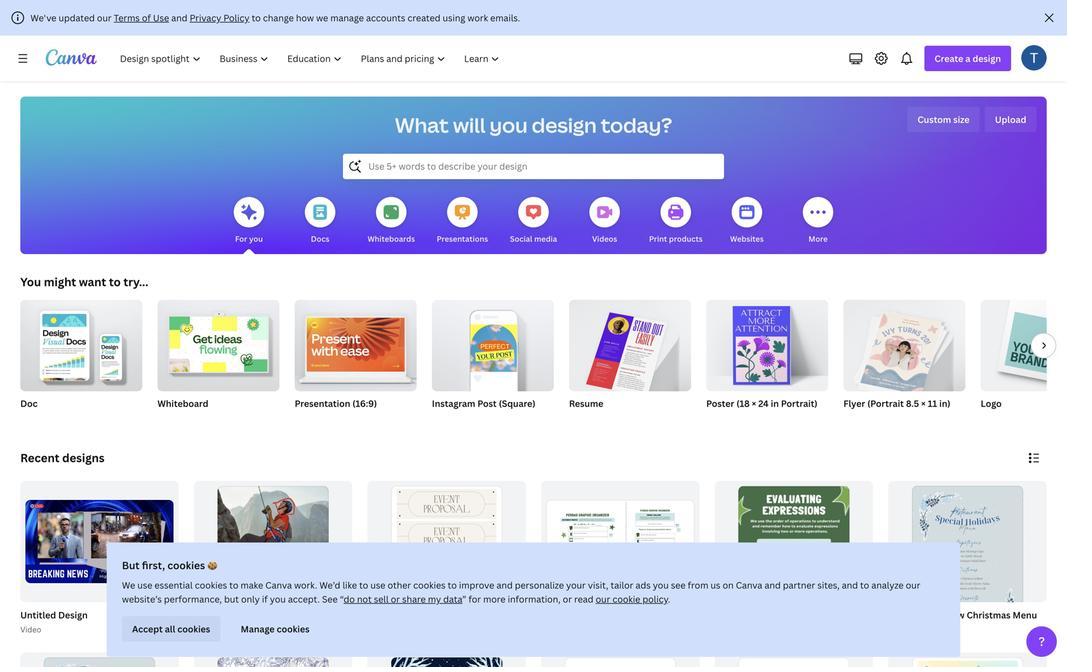 Task type: vqa. For each thing, say whether or not it's contained in the screenshot.
emails.
yes



Task type: locate. For each thing, give the bounding box(es) containing it.
or right sell
[[391, 593, 400, 605]]

1 vertical spatial our
[[906, 579, 921, 591]]

rook design 1 button
[[194, 608, 254, 623]]

canva
[[266, 579, 292, 591], [736, 579, 763, 591]]

0 horizontal spatial or
[[391, 593, 400, 605]]

resume group
[[569, 295, 691, 426]]

0 horizontal spatial 1080
[[223, 624, 242, 635]]

create a design button
[[925, 46, 1012, 71]]

custom size button
[[908, 107, 980, 132]]

2 design from the left
[[218, 609, 247, 621]]

flyer (portrait 8.5 × 11 in) group
[[844, 295, 966, 426]]

accept.
[[288, 593, 320, 605]]

doc group
[[20, 295, 142, 426]]

snow
[[942, 609, 965, 621]]

1 untitled design group from the left
[[18, 481, 179, 636]]

create a design
[[935, 52, 1002, 65]]

our down visit,
[[596, 593, 611, 605]]

you right 'if'
[[270, 593, 286, 605]]

1 design from the left
[[58, 609, 88, 621]]

× inside flyer (portrait 8.5 × 11 in) group
[[922, 398, 926, 410]]

doc
[[20, 398, 38, 410]]

might
[[44, 274, 76, 290]]

information,
[[508, 593, 561, 605]]

our left terms
[[97, 12, 112, 24]]

or down your
[[563, 593, 572, 605]]

design up the search search field
[[532, 111, 597, 139]]

None search field
[[343, 154, 724, 179]]

terms of use link
[[114, 12, 169, 24]]

1 horizontal spatial or
[[563, 593, 572, 605]]

we'd
[[320, 579, 341, 591]]

more
[[483, 593, 506, 605]]

created
[[408, 12, 441, 24]]

more
[[809, 234, 828, 244]]

1 horizontal spatial use
[[371, 579, 386, 591]]

cookies down rook
[[177, 623, 210, 635]]

0 horizontal spatial untitled design group
[[18, 481, 179, 636]]

you
[[20, 274, 41, 290]]

8.5
[[907, 398, 920, 410]]

websites
[[731, 234, 764, 244]]

recent
[[20, 450, 60, 466]]

updated
[[59, 12, 95, 24]]

untitled design group
[[18, 481, 179, 636], [368, 481, 526, 644]]

to up the but
[[229, 579, 239, 591]]

you right for
[[249, 234, 263, 244]]

24
[[759, 398, 769, 410]]

0 horizontal spatial design
[[58, 609, 88, 621]]

2 horizontal spatial our
[[906, 579, 921, 591]]

upload button
[[985, 107, 1037, 132]]

create
[[935, 52, 964, 65]]

0 vertical spatial design
[[973, 52, 1002, 65]]

privacy
[[190, 12, 221, 24]]

1 horizontal spatial design
[[973, 52, 1002, 65]]

you
[[490, 111, 528, 139], [249, 234, 263, 244], [653, 579, 669, 591], [270, 593, 286, 605]]

today?
[[601, 111, 673, 139]]

0 horizontal spatial our
[[97, 12, 112, 24]]

tara schultz image
[[1022, 45, 1047, 70]]

group
[[20, 295, 142, 391], [158, 295, 280, 391], [295, 295, 417, 391], [432, 295, 554, 391], [569, 295, 691, 397], [707, 295, 829, 391], [844, 295, 966, 396], [981, 300, 1068, 391], [20, 481, 179, 602], [194, 481, 353, 602], [368, 481, 526, 644], [541, 481, 700, 602], [715, 481, 874, 667], [889, 481, 1047, 644], [20, 653, 179, 667], [194, 653, 353, 667], [368, 653, 526, 667], [541, 653, 700, 667], [715, 653, 874, 667], [889, 653, 1047, 667]]

1 horizontal spatial our
[[596, 593, 611, 605]]

recent designs
[[20, 450, 105, 466]]

1
[[249, 609, 254, 621]]

of
[[142, 12, 151, 24]]

canva up 'if'
[[266, 579, 292, 591]]

or
[[391, 593, 400, 605], [563, 593, 572, 605]]

manage
[[241, 623, 275, 635]]

essential
[[155, 579, 193, 591]]

you up policy
[[653, 579, 669, 591]]

1 horizontal spatial design
[[218, 609, 247, 621]]

canva right on
[[736, 579, 763, 591]]

do not sell or share my data link
[[344, 593, 463, 605]]

poster
[[707, 398, 735, 410]]

whiteboards
[[368, 234, 415, 244]]

change
[[263, 12, 294, 24]]

(18
[[737, 398, 750, 410]]

docs button
[[305, 188, 336, 254]]

0 horizontal spatial ×
[[752, 398, 757, 410]]

manage cookies button
[[231, 616, 320, 642]]

cookies up essential
[[168, 559, 205, 572]]

use up website's
[[137, 579, 152, 591]]

cookies
[[168, 559, 205, 572], [195, 579, 227, 591], [414, 579, 446, 591], [177, 623, 210, 635], [277, 623, 310, 635]]

0 horizontal spatial design
[[532, 111, 597, 139]]

poster (18 × 24 in portrait) group
[[707, 295, 829, 426]]

instagram post (square)
[[432, 398, 536, 410]]

use
[[137, 579, 152, 591], [371, 579, 386, 591]]

to right like
[[359, 579, 369, 591]]

1 horizontal spatial ×
[[922, 398, 926, 410]]

to up 'data'
[[448, 579, 457, 591]]

flyer (portrait 8.5 × 11 in)
[[844, 398, 951, 410]]

use up sell
[[371, 579, 386, 591]]

your
[[566, 579, 586, 591]]

rook design 1
[[194, 609, 254, 621]]

logo
[[981, 398, 1002, 410]]

blue winter snow christmas menu group
[[886, 481, 1047, 644]]

1080 left x
[[223, 624, 242, 635]]

blue
[[889, 609, 908, 621]]

design
[[973, 52, 1002, 65], [532, 111, 597, 139]]

upload
[[996, 113, 1027, 126]]

rook
[[194, 609, 216, 621]]

work.
[[294, 579, 317, 591]]

group inside rook design 1 group
[[194, 481, 353, 602]]

like
[[343, 579, 357, 591]]

ads
[[636, 579, 651, 591]]

2 × from the left
[[922, 398, 926, 410]]

1080 right x
[[250, 624, 269, 635]]

cookies up my
[[414, 579, 446, 591]]

(square)
[[499, 398, 536, 410]]

you might want to try...
[[20, 274, 148, 290]]

will
[[453, 111, 486, 139]]

untitled design video
[[20, 609, 88, 635]]

list
[[194, 623, 218, 637]]

design inside button
[[218, 609, 247, 621]]

1 use from the left
[[137, 579, 152, 591]]

1 horizontal spatial 1080
[[250, 624, 269, 635]]

1 × from the left
[[752, 398, 757, 410]]

× left 24
[[752, 398, 757, 410]]

× left 11
[[922, 398, 926, 410]]

0 horizontal spatial use
[[137, 579, 152, 591]]

to left analyze
[[861, 579, 870, 591]]

0 horizontal spatial canva
[[266, 579, 292, 591]]

presentation (16:9) group
[[295, 295, 417, 426]]

design inside untitled design video
[[58, 609, 88, 621]]

and right the sites,
[[842, 579, 858, 591]]

untitled
[[20, 609, 56, 621]]

terms
[[114, 12, 140, 24]]

1 vertical spatial design
[[532, 111, 597, 139]]

cookies down 🍪
[[195, 579, 227, 591]]

we
[[122, 579, 135, 591]]

to
[[252, 12, 261, 24], [109, 274, 121, 290], [229, 579, 239, 591], [359, 579, 369, 591], [448, 579, 457, 591], [861, 579, 870, 591]]

what will you design today?
[[395, 111, 673, 139]]

design right untitled
[[58, 609, 88, 621]]

0 vertical spatial our
[[97, 12, 112, 24]]

resume
[[569, 398, 604, 410]]

not
[[357, 593, 372, 605]]

share
[[402, 593, 426, 605]]

untitled design button
[[20, 608, 88, 623]]

our right analyze
[[906, 579, 921, 591]]

"
[[340, 593, 344, 605]]

design right a
[[973, 52, 1002, 65]]

Search search field
[[369, 154, 699, 179]]

1 horizontal spatial untitled design group
[[368, 481, 526, 644]]

design down the but
[[218, 609, 247, 621]]

see
[[322, 593, 338, 605]]

us
[[711, 579, 721, 591]]

1 horizontal spatial canva
[[736, 579, 763, 591]]

partner
[[783, 579, 816, 591]]



Task type: describe. For each thing, give the bounding box(es) containing it.
my
[[428, 593, 441, 605]]

11
[[928, 398, 938, 410]]

all
[[165, 623, 175, 635]]

our inside the we use essential cookies to make canva work. we'd like to use other cookies to improve and personalize your visit, tailor ads you see from us on canva and partner sites, and to analyze our website's performance, but only if you accept. see "
[[906, 579, 921, 591]]

using
[[443, 12, 466, 24]]

cookies down accept.
[[277, 623, 310, 635]]

2 untitled design group from the left
[[368, 481, 526, 644]]

logo group
[[981, 300, 1068, 426]]

first,
[[142, 559, 165, 572]]

websites button
[[731, 188, 764, 254]]

print products button
[[649, 188, 703, 254]]

print products
[[649, 234, 703, 244]]

products
[[669, 234, 703, 244]]

video
[[20, 624, 41, 635]]

print
[[649, 234, 668, 244]]

more button
[[803, 188, 834, 254]]

manage cookies
[[241, 623, 310, 635]]

improve
[[459, 579, 495, 591]]

try...
[[124, 274, 148, 290]]

visit,
[[588, 579, 609, 591]]

we use essential cookies to make canva work. we'd like to use other cookies to improve and personalize your visit, tailor ads you see from us on canva and partner sites, and to analyze our website's performance, but only if you accept. see "
[[122, 579, 921, 605]]

whiteboard group
[[158, 295, 280, 426]]

presentations button
[[437, 188, 488, 254]]

personalize
[[515, 579, 564, 591]]

for
[[235, 234, 247, 244]]

for you button
[[234, 188, 264, 254]]

and right use
[[171, 12, 188, 24]]

for
[[469, 593, 481, 605]]

to left try... on the left of page
[[109, 274, 121, 290]]

and up do not sell or share my data " for more information, or read our cookie policy .
[[497, 579, 513, 591]]

but
[[122, 559, 140, 572]]

custom size
[[918, 113, 970, 126]]

design for rook
[[218, 609, 247, 621]]

x
[[244, 624, 248, 635]]

rook design 1 group
[[192, 481, 353, 637]]

privacy policy link
[[190, 12, 250, 24]]

presentation
[[295, 398, 351, 410]]

you inside button
[[249, 234, 263, 244]]

videos
[[592, 234, 618, 244]]

but first, cookies 🍪 dialog
[[107, 543, 961, 657]]

design for untitled
[[58, 609, 88, 621]]

social
[[510, 234, 533, 244]]

1080 x 1080 px
[[223, 624, 280, 635]]

winter
[[911, 609, 939, 621]]

do not sell or share my data " for more information, or read our cookie policy .
[[344, 593, 671, 605]]

portrait)
[[781, 398, 818, 410]]

if
[[262, 593, 268, 605]]

2 canva from the left
[[736, 579, 763, 591]]

manage
[[331, 12, 364, 24]]

instagram
[[432, 398, 476, 410]]

social media button
[[510, 188, 557, 254]]

data
[[444, 593, 463, 605]]

you right will
[[490, 111, 528, 139]]

in
[[771, 398, 779, 410]]

what
[[395, 111, 449, 139]]

whiteboard
[[158, 398, 209, 410]]

but first, cookies 🍪
[[122, 559, 218, 572]]

on
[[723, 579, 734, 591]]

and left partner
[[765, 579, 781, 591]]

instagram post (square) group
[[432, 295, 554, 426]]

1 canva from the left
[[266, 579, 292, 591]]

.
[[668, 593, 671, 605]]

read
[[574, 593, 594, 605]]

designs
[[62, 450, 105, 466]]

other
[[388, 579, 411, 591]]

blue winter snow christmas menu button
[[889, 608, 1038, 623]]

videos button
[[590, 188, 620, 254]]

2 use from the left
[[371, 579, 386, 591]]

from
[[688, 579, 709, 591]]

top level navigation element
[[112, 46, 511, 71]]

blue winter snow christmas menu
[[889, 609, 1038, 621]]

2 vertical spatial our
[[596, 593, 611, 605]]

px
[[271, 624, 280, 635]]

accept all cookies
[[132, 623, 210, 635]]

docs
[[311, 234, 330, 244]]

sell
[[374, 593, 389, 605]]

policy
[[643, 593, 668, 605]]

presentation (16:9)
[[295, 398, 377, 410]]

media
[[535, 234, 557, 244]]

untitled design group containing untitled design
[[18, 481, 179, 636]]

design inside dropdown button
[[973, 52, 1002, 65]]

ts button
[[194, 623, 208, 637]]

how
[[296, 12, 314, 24]]

list inside rook design 1 group
[[194, 623, 218, 637]]

we
[[316, 12, 328, 24]]

1 1080 from the left
[[223, 624, 242, 635]]

see
[[671, 579, 686, 591]]

1 or from the left
[[391, 593, 400, 605]]

custom
[[918, 113, 952, 126]]

group inside untitled design group
[[20, 481, 179, 602]]

size
[[954, 113, 970, 126]]

cookie
[[613, 593, 641, 605]]

× inside the poster (18 × 24 in portrait) group
[[752, 398, 757, 410]]

to right policy
[[252, 12, 261, 24]]

accept all cookies button
[[122, 616, 221, 642]]

2 1080 from the left
[[250, 624, 269, 635]]

evaluation expressions through pemdas whiteboard group
[[541, 481, 700, 636]]

work
[[468, 12, 488, 24]]

accept
[[132, 623, 163, 635]]

poster (18 × 24 in portrait)
[[707, 398, 818, 410]]

2 or from the left
[[563, 593, 572, 605]]



